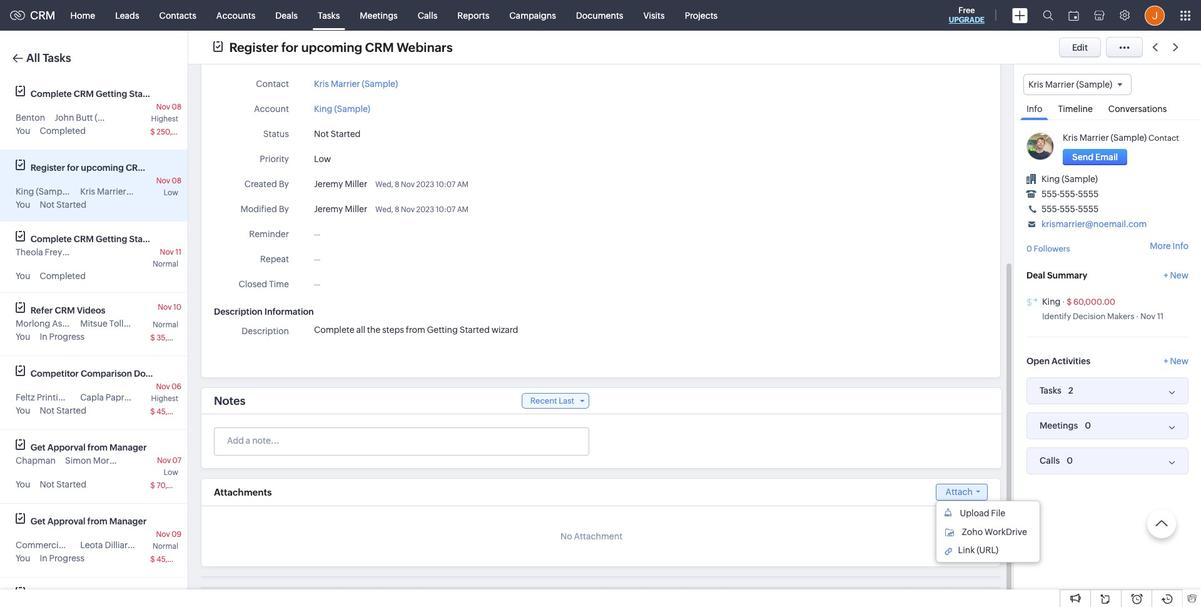 Task type: vqa. For each thing, say whether or not it's contained in the screenshot.
the bottom Jeremy
yes



Task type: locate. For each thing, give the bounding box(es) containing it.
attach
[[946, 487, 973, 497]]

1 wed, from the top
[[376, 180, 393, 189]]

you for feltz printing service
[[16, 406, 30, 416]]

1 vertical spatial + new
[[1165, 356, 1189, 366]]

webinars down $ 250,000.00
[[148, 163, 187, 173]]

register for upcoming crm webinars nov 08
[[31, 163, 187, 185]]

link (url)
[[959, 545, 999, 555]]

$ right king link
[[1067, 297, 1073, 307]]

attach link
[[936, 484, 988, 501]]

1 horizontal spatial upcoming
[[301, 40, 363, 54]]

2 vertical spatial 2023
[[417, 205, 435, 214]]

projects link
[[675, 0, 728, 30]]

search image
[[1044, 10, 1054, 21]]

not down chapman
[[40, 480, 55, 490]]

11 right makers
[[1158, 311, 1165, 321]]

king (sample)
[[314, 104, 371, 114], [1042, 174, 1099, 184], [16, 187, 72, 197]]

low for register for upcoming crm webinars
[[164, 188, 178, 197]]

register for register for upcoming crm webinars nov 08
[[31, 163, 65, 173]]

create menu image
[[1013, 8, 1029, 23]]

2 horizontal spatial kris marrier (sample)
[[1029, 80, 1113, 90]]

1 vertical spatial normal
[[153, 321, 178, 329]]

0 horizontal spatial webinars
[[148, 163, 187, 173]]

manager for dilliard
[[109, 516, 147, 526]]

0 vertical spatial highest
[[151, 115, 178, 123]]

08 up 250,000.00 at the top left of page
[[172, 103, 182, 111]]

for down deals link
[[281, 40, 299, 54]]

(sample)
[[362, 79, 398, 89], [1077, 80, 1113, 90], [334, 104, 371, 114], [95, 113, 131, 123], [1111, 133, 1148, 143], [1063, 174, 1099, 184], [36, 187, 72, 197], [128, 187, 164, 197], [64, 247, 100, 257], [139, 319, 175, 329], [143, 393, 179, 403], [130, 456, 166, 466], [135, 540, 171, 550]]

5 you from the top
[[16, 406, 30, 416]]

progress down associates
[[49, 332, 85, 342]]

get for get apporval from manager
[[31, 443, 46, 453]]

by
[[279, 179, 289, 189], [279, 204, 289, 214]]

0 vertical spatial jeremy
[[314, 179, 343, 189]]

create menu element
[[1005, 0, 1036, 30]]

250,000.00
[[157, 128, 199, 136]]

1 wed, 8 nov 2023 10:07 am from the top
[[376, 180, 469, 189]]

in progress for press
[[40, 553, 85, 563]]

0 vertical spatial 08
[[172, 103, 182, 111]]

more info link
[[1151, 241, 1189, 251]]

0 horizontal spatial for
[[67, 163, 79, 173]]

1 horizontal spatial meetings
[[1040, 421, 1079, 431]]

1 am from the top
[[457, 180, 469, 189]]

1 horizontal spatial king (sample)
[[314, 104, 371, 114]]

upcoming for register for upcoming crm webinars
[[301, 40, 363, 54]]

you down theola
[[16, 271, 30, 281]]

king (sample) link up krismarrier@noemail.com 'link'
[[1042, 174, 1099, 184]]

1 vertical spatial for
[[67, 163, 79, 173]]

upgrade
[[950, 16, 985, 24]]

0 vertical spatial 5555
[[1079, 189, 1099, 199]]

jeremy miller for modified by
[[314, 204, 368, 214]]

by right created
[[279, 179, 289, 189]]

2 completed from the top
[[40, 271, 86, 281]]

you down commercial
[[16, 553, 30, 563]]

2 10:07 from the top
[[436, 205, 456, 214]]

0 vertical spatial upcoming
[[301, 40, 363, 54]]

$ 45,000.00 for capla paprocki (sample)
[[150, 408, 195, 416]]

tasks left 2
[[1040, 386, 1062, 396]]

complete up john
[[31, 89, 72, 99]]

highest down the 06
[[151, 394, 178, 403]]

1 miller from the top
[[345, 179, 368, 189]]

more
[[1151, 241, 1172, 251]]

get for get approval from manager
[[31, 516, 46, 526]]

1 horizontal spatial register
[[229, 40, 279, 54]]

by right the 'modified'
[[279, 204, 289, 214]]

contact inside the kris marrier (sample) contact
[[1149, 133, 1180, 143]]

not started for chapman
[[40, 480, 86, 490]]

contact up the account
[[256, 79, 289, 89]]

complete inside the complete crm getting started steps nov 08
[[31, 89, 72, 99]]

1 8 from the top
[[395, 180, 400, 189]]

2 progress from the top
[[49, 553, 85, 563]]

not started right status
[[314, 129, 361, 139]]

description for description
[[242, 326, 289, 336]]

tasks up register for upcoming crm webinars at left
[[318, 10, 340, 20]]

low right priority
[[314, 154, 331, 164]]

john butt (sample)
[[55, 113, 131, 123]]

info
[[1027, 104, 1043, 114], [1173, 241, 1189, 251]]

in down morlong
[[40, 332, 47, 342]]

from up "morasca"
[[88, 443, 108, 453]]

2 in from the top
[[40, 553, 47, 563]]

modified
[[241, 204, 277, 214]]

videos
[[77, 305, 105, 316]]

manager up simon morasca (sample)
[[110, 443, 147, 453]]

king inside the king · $ 60,000.00 identify decision makers · nov 11
[[1043, 297, 1061, 307]]

you up theola
[[16, 200, 30, 210]]

for for register for upcoming crm webinars nov 08
[[67, 163, 79, 173]]

0 vertical spatial wed,
[[376, 180, 393, 189]]

0 followers
[[1027, 244, 1071, 254]]

0 vertical spatial king (sample)
[[314, 104, 371, 114]]

2 $ 45,000.00 from the top
[[150, 555, 195, 564]]

1 vertical spatial am
[[457, 205, 469, 214]]

0 horizontal spatial info
[[1027, 104, 1043, 114]]

1 45,000.00 from the top
[[157, 408, 195, 416]]

1 555-555-5555 from the top
[[1042, 189, 1099, 199]]

None button
[[1064, 149, 1128, 165]]

contact down conversations on the top right of the page
[[1149, 133, 1180, 143]]

2 08 from the top
[[172, 177, 182, 185]]

king (sample) for right the king (sample) link
[[1042, 174, 1099, 184]]

jeremy miller
[[314, 179, 368, 189], [314, 204, 368, 214]]

get inside get apporval from manager nov 07
[[31, 443, 46, 453]]

(sample) inside field
[[1077, 80, 1113, 90]]

0 horizontal spatial register
[[31, 163, 65, 173]]

0 vertical spatial king (sample) link
[[314, 103, 371, 116]]

not for feltz printing service
[[40, 406, 55, 416]]

kris down register for upcoming crm webinars nov 08
[[80, 187, 95, 197]]

11 inside the king · $ 60,000.00 identify decision makers · nov 11
[[1158, 311, 1165, 321]]

in progress
[[40, 332, 85, 342], [40, 553, 85, 563]]

1 horizontal spatial 0
[[1067, 455, 1074, 465]]

register down john
[[31, 163, 65, 173]]

8 for created by
[[395, 180, 400, 189]]

+ new
[[1165, 270, 1189, 280], [1165, 356, 1189, 366]]

0 vertical spatial contact
[[256, 79, 289, 89]]

manager inside get apporval from manager nov 07
[[110, 443, 147, 453]]

1 by from the top
[[279, 179, 289, 189]]

2 vertical spatial getting
[[427, 325, 458, 335]]

press
[[67, 540, 89, 550]]

recent
[[531, 396, 558, 406]]

1 completed from the top
[[40, 126, 86, 136]]

in for morlong
[[40, 332, 47, 342]]

kris marrier (sample) down nov 8, 2023
[[314, 79, 398, 89]]

0 vertical spatial 10:07
[[436, 180, 456, 189]]

you for benton
[[16, 126, 30, 136]]

45,000.00 for capla paprocki (sample)
[[157, 408, 195, 416]]

nov
[[314, 54, 330, 64], [156, 103, 170, 111], [156, 177, 170, 185], [401, 180, 415, 189], [401, 205, 415, 214], [160, 248, 174, 257], [158, 303, 172, 312], [1141, 311, 1156, 321], [156, 382, 170, 391], [157, 456, 171, 465], [156, 530, 170, 539]]

08 for webinars
[[172, 177, 182, 185]]

2 horizontal spatial tasks
[[1040, 386, 1062, 396]]

$ 45,000.00 down 09
[[150, 555, 195, 564]]

apporval
[[47, 443, 86, 453]]

09
[[172, 530, 182, 539]]

2 you from the top
[[16, 200, 30, 210]]

2 highest from the top
[[151, 394, 178, 403]]

1 vertical spatial wed,
[[376, 205, 393, 214]]

info left timeline
[[1027, 104, 1043, 114]]

for for register for upcoming crm webinars
[[281, 40, 299, 54]]

2 vertical spatial complete
[[314, 325, 355, 335]]

70,000.00
[[157, 481, 195, 490]]

1 horizontal spatial contact
[[1149, 133, 1180, 143]]

0 vertical spatial am
[[457, 180, 469, 189]]

steps for complete crm getting started steps nov 11
[[162, 234, 185, 244]]

+ new link
[[1165, 270, 1189, 287]]

1 vertical spatial description
[[242, 326, 289, 336]]

zoho
[[963, 527, 984, 537]]

$ left 250,000.00 at the top left of page
[[150, 128, 155, 136]]

kris marrier (sample) down register for upcoming crm webinars nov 08
[[80, 187, 164, 197]]

steps inside the complete crm getting started steps nov 08
[[162, 89, 185, 99]]

(url)
[[977, 545, 999, 555]]

meetings down 2
[[1040, 421, 1079, 431]]

not started
[[314, 129, 361, 139], [40, 200, 86, 210], [40, 406, 86, 416], [40, 480, 86, 490]]

5555 up krismarrier@noemail.com in the right top of the page
[[1079, 204, 1099, 214]]

manager up leota dilliard (sample)
[[109, 516, 147, 526]]

0 vertical spatial miller
[[345, 179, 368, 189]]

0 vertical spatial new
[[1171, 270, 1189, 280]]

1 jeremy from the top
[[314, 179, 343, 189]]

1 horizontal spatial for
[[281, 40, 299, 54]]

1 normal from the top
[[153, 260, 178, 269]]

2 miller from the top
[[345, 204, 368, 214]]

progress for associates
[[49, 332, 85, 342]]

accounts
[[217, 10, 256, 20]]

1 you from the top
[[16, 126, 30, 136]]

1 vertical spatial 555-555-5555
[[1042, 204, 1099, 214]]

normal
[[153, 260, 178, 269], [153, 321, 178, 329], [153, 542, 178, 551]]

nov inside register for upcoming crm webinars nov 08
[[156, 177, 170, 185]]

description information
[[214, 307, 314, 317]]

not started down feltz printing service
[[40, 406, 86, 416]]

1 vertical spatial 45,000.00
[[157, 555, 195, 564]]

kris down timeline
[[1064, 133, 1079, 143]]

$ for mitsue tollner (sample)
[[150, 334, 155, 342]]

kris marrier (sample) up the timeline link
[[1029, 80, 1113, 90]]

1 highest from the top
[[151, 115, 178, 123]]

description down the closed
[[214, 307, 263, 317]]

not down the printing
[[40, 406, 55, 416]]

1 vertical spatial info
[[1173, 241, 1189, 251]]

register
[[229, 40, 279, 54], [31, 163, 65, 173]]

king (sample) up frey
[[16, 187, 72, 197]]

· right makers
[[1137, 311, 1140, 321]]

webinars inside register for upcoming crm webinars nov 08
[[148, 163, 187, 173]]

wed, 8 nov 2023 10:07 am
[[376, 180, 469, 189], [376, 205, 469, 214]]

timeline link
[[1053, 95, 1100, 120]]

1 vertical spatial manager
[[109, 516, 147, 526]]

kris marrier (sample) link down timeline
[[1064, 133, 1148, 143]]

1 5555 from the top
[[1079, 189, 1099, 199]]

description down description information
[[242, 326, 289, 336]]

getting inside the complete crm getting started steps nov 08
[[96, 89, 127, 99]]

0 vertical spatial description
[[214, 307, 263, 317]]

2 wed, 8 nov 2023 10:07 am from the top
[[376, 205, 469, 214]]

leota dilliard (sample)
[[80, 540, 171, 550]]

complete for complete all the steps from getting started wizard
[[314, 325, 355, 335]]

reports link
[[448, 0, 500, 30]]

register for register for upcoming crm webinars
[[229, 40, 279, 54]]

Kris Marrier (Sample) field
[[1024, 74, 1133, 95]]

not up frey
[[40, 200, 55, 210]]

1 in from the top
[[40, 332, 47, 342]]

upcoming inside register for upcoming crm webinars nov 08
[[81, 163, 124, 173]]

from inside get apporval from manager nov 07
[[88, 443, 108, 453]]

from inside get approval from manager nov 09
[[87, 516, 108, 526]]

from up leota
[[87, 516, 108, 526]]

complete inside complete crm getting started steps nov 11
[[31, 234, 72, 244]]

started inside complete crm getting started steps nov 11
[[129, 234, 160, 244]]

completed
[[40, 126, 86, 136], [40, 271, 86, 281]]

555-
[[1042, 189, 1061, 199], [1061, 189, 1079, 199], [1042, 204, 1061, 214], [1061, 204, 1079, 214]]

2 horizontal spatial king (sample)
[[1042, 174, 1099, 184]]

1 vertical spatial complete
[[31, 234, 72, 244]]

2 vertical spatial tasks
[[1040, 386, 1062, 396]]

started
[[129, 89, 160, 99], [331, 129, 361, 139], [56, 200, 86, 210], [129, 234, 160, 244], [460, 325, 490, 335], [56, 406, 86, 416], [56, 480, 86, 490]]

4 you from the top
[[16, 332, 30, 342]]

completed down john
[[40, 126, 86, 136]]

kris marrier (sample)
[[314, 79, 398, 89], [1029, 80, 1113, 90], [80, 187, 164, 197]]

in progress down commercial press
[[40, 553, 85, 563]]

get inside get approval from manager nov 09
[[31, 516, 46, 526]]

king (sample) down nov 8, 2023
[[314, 104, 371, 114]]

1 vertical spatial +
[[1165, 356, 1169, 366]]

3 normal from the top
[[153, 542, 178, 551]]

not started down the simon
[[40, 480, 86, 490]]

$ 70,000.00
[[150, 481, 195, 490]]

meetings left calls link
[[360, 10, 398, 20]]

0 vertical spatial register
[[229, 40, 279, 54]]

2 45,000.00 from the top
[[157, 555, 195, 564]]

2 vertical spatial low
[[164, 468, 178, 477]]

highest up $ 250,000.00
[[151, 115, 178, 123]]

0 vertical spatial 555-555-5555
[[1042, 189, 1099, 199]]

commercial press
[[16, 540, 89, 550]]

kris marrier (sample) link
[[314, 78, 398, 91], [1064, 133, 1148, 143]]

complete left all
[[314, 325, 355, 335]]

modified by
[[241, 204, 289, 214]]

king (sample) link down nov 8, 2023
[[314, 103, 371, 116]]

dilliard
[[105, 540, 133, 550]]

kris marrier (sample) link down nov 8, 2023
[[314, 78, 398, 91]]

0 vertical spatial complete
[[31, 89, 72, 99]]

1 vertical spatial 10:07
[[436, 205, 456, 214]]

manager inside get approval from manager nov 09
[[109, 516, 147, 526]]

2 in progress from the top
[[40, 553, 85, 563]]

refer
[[31, 305, 53, 316]]

1 vertical spatial jeremy miller
[[314, 204, 368, 214]]

08 inside the complete crm getting started steps nov 08
[[172, 103, 182, 111]]

2 wed, from the top
[[376, 205, 393, 214]]

description
[[214, 307, 263, 317], [242, 326, 289, 336]]

2 new from the top
[[1171, 356, 1189, 366]]

0 vertical spatial kris marrier (sample) link
[[314, 78, 398, 91]]

1 vertical spatial king (sample)
[[1042, 174, 1099, 184]]

(sample) inside theola frey (sample) normal
[[64, 247, 100, 257]]

normal up $ 35,000.00
[[153, 321, 178, 329]]

you for commercial press
[[16, 553, 30, 563]]

complete all the steps from getting started wizard
[[314, 325, 519, 335]]

paprocki
[[106, 393, 141, 403]]

2 by from the top
[[279, 204, 289, 214]]

1 vertical spatial getting
[[96, 234, 127, 244]]

2023
[[341, 54, 363, 64], [417, 180, 435, 189], [417, 205, 435, 214]]

info inside info link
[[1027, 104, 1043, 114]]

in progress down morlong associates
[[40, 332, 85, 342]]

7 you from the top
[[16, 553, 30, 563]]

completed for complete crm getting started steps nov 11
[[40, 271, 86, 281]]

1 vertical spatial highest
[[151, 394, 178, 403]]

1 + new from the top
[[1165, 270, 1189, 280]]

1 horizontal spatial calls
[[1040, 456, 1061, 466]]

1 vertical spatial 2023
[[417, 180, 435, 189]]

1 horizontal spatial webinars
[[397, 40, 453, 54]]

$ for leota dilliard (sample)
[[150, 555, 155, 564]]

2 vertical spatial 0
[[1067, 455, 1074, 465]]

1 progress from the top
[[49, 332, 85, 342]]

closed
[[239, 279, 267, 289]]

status
[[263, 129, 289, 139]]

$ for simon morasca (sample)
[[150, 481, 155, 490]]

get up chapman
[[31, 443, 46, 453]]

low for get apporval from manager
[[164, 468, 178, 477]]

45,000.00 down 09
[[157, 555, 195, 564]]

get apporval from manager nov 07
[[31, 443, 182, 465]]

1 vertical spatial webinars
[[148, 163, 187, 173]]

upcoming for register for upcoming crm webinars nov 08
[[81, 163, 124, 173]]

2 555-555-5555 from the top
[[1042, 204, 1099, 214]]

1 jeremy miller from the top
[[314, 179, 368, 189]]

you down chapman
[[16, 480, 30, 490]]

calls link
[[408, 0, 448, 30]]

webinars down calls link
[[397, 40, 453, 54]]

approval
[[47, 516, 85, 526]]

leota
[[80, 540, 103, 550]]

1 vertical spatial kris marrier (sample) link
[[1064, 133, 1148, 143]]

low up $ 70,000.00
[[164, 468, 178, 477]]

08 inside register for upcoming crm webinars nov 08
[[172, 177, 182, 185]]

0
[[1027, 244, 1033, 254], [1086, 420, 1092, 430], [1067, 455, 1074, 465]]

2 am from the top
[[457, 205, 469, 214]]

2 jeremy miller from the top
[[314, 204, 368, 214]]

you down feltz
[[16, 406, 30, 416]]

0 vertical spatial in
[[40, 332, 47, 342]]

2 normal from the top
[[153, 321, 178, 329]]

1 08 from the top
[[172, 103, 182, 111]]

you for king (sample)
[[16, 200, 30, 210]]

from right the
[[406, 325, 426, 335]]

· right king link
[[1063, 297, 1066, 307]]

$ for capla paprocki (sample)
[[150, 408, 155, 416]]

description for description information
[[214, 307, 263, 317]]

5555 up krismarrier@noemail.com 'link'
[[1079, 189, 1099, 199]]

10:07
[[436, 180, 456, 189], [436, 205, 456, 214]]

info right more
[[1173, 241, 1189, 251]]

register inside register for upcoming crm webinars nov 08
[[31, 163, 65, 173]]

0 vertical spatial 8
[[395, 180, 400, 189]]

1 vertical spatial register
[[31, 163, 65, 173]]

1 $ 45,000.00 from the top
[[150, 408, 195, 416]]

11 up 10
[[175, 248, 182, 257]]

for inside register for upcoming crm webinars nov 08
[[67, 163, 79, 173]]

upcoming down john butt (sample)
[[81, 163, 124, 173]]

accounts link
[[206, 0, 266, 30]]

associates
[[52, 319, 96, 329]]

1 horizontal spatial tasks
[[318, 10, 340, 20]]

marrier up the timeline link
[[1046, 80, 1075, 90]]

1 vertical spatial 11
[[1158, 311, 1165, 321]]

1 vertical spatial by
[[279, 204, 289, 214]]

kris up info link
[[1029, 80, 1044, 90]]

0 vertical spatial meetings
[[360, 10, 398, 20]]

1 vertical spatial calls
[[1040, 456, 1061, 466]]

progress down press
[[49, 553, 85, 563]]

upcoming down tasks link
[[301, 40, 363, 54]]

8
[[395, 180, 400, 189], [395, 205, 400, 214]]

king up identify
[[1043, 297, 1061, 307]]

crm
[[30, 9, 55, 22], [365, 40, 394, 54], [74, 89, 94, 99], [126, 163, 146, 173], [74, 234, 94, 244], [55, 305, 75, 316]]

service
[[71, 393, 101, 403]]

2 get from the top
[[31, 516, 46, 526]]

2 vertical spatial normal
[[153, 542, 178, 551]]

low down $ 250,000.00
[[164, 188, 178, 197]]

0 vertical spatial by
[[279, 179, 289, 189]]

manager for morasca
[[110, 443, 147, 453]]

normal down 09
[[153, 542, 178, 551]]

not started for contact
[[314, 129, 361, 139]]

tasks right all
[[43, 51, 71, 64]]

1 vertical spatial new
[[1171, 356, 1189, 366]]

visits link
[[634, 0, 675, 30]]

1 10:07 from the top
[[436, 180, 456, 189]]

not right status
[[314, 129, 329, 139]]

1 vertical spatial 08
[[172, 177, 182, 185]]

for down john
[[67, 163, 79, 173]]

$ 35,000.00
[[150, 334, 195, 342]]

activities
[[1052, 356, 1091, 366]]

marrier
[[331, 79, 360, 89], [1046, 80, 1075, 90], [1080, 133, 1110, 143], [97, 187, 126, 197]]

1 vertical spatial ·
[[1137, 311, 1140, 321]]

$ down leota dilliard (sample)
[[150, 555, 155, 564]]

0 vertical spatial completed
[[40, 126, 86, 136]]

1 vertical spatial wed, 8 nov 2023 10:07 am
[[376, 205, 469, 214]]

in progress for associates
[[40, 332, 85, 342]]

getting inside complete crm getting started steps nov 11
[[96, 234, 127, 244]]

you down benton
[[16, 126, 30, 136]]

deals link
[[266, 0, 308, 30]]

1 get from the top
[[31, 443, 46, 453]]

getting left wizard
[[427, 325, 458, 335]]

king up theola
[[16, 187, 34, 197]]

butt
[[76, 113, 93, 123]]

0 vertical spatial 0
[[1027, 244, 1033, 254]]

completed down frey
[[40, 271, 86, 281]]

0 vertical spatial from
[[406, 325, 426, 335]]

profile element
[[1138, 0, 1173, 30]]

0 vertical spatial in progress
[[40, 332, 85, 342]]

1 vertical spatial miller
[[345, 204, 368, 214]]

$ left 70,000.00 at the bottom
[[150, 481, 155, 490]]

in down commercial
[[40, 553, 47, 563]]

1 horizontal spatial ·
[[1137, 311, 1140, 321]]

you down morlong
[[16, 332, 30, 342]]

complete up frey
[[31, 234, 72, 244]]

1 vertical spatial 0
[[1086, 420, 1092, 430]]

1 vertical spatial king (sample) link
[[1042, 174, 1099, 184]]

2 jeremy from the top
[[314, 204, 343, 214]]

1 in progress from the top
[[40, 332, 85, 342]]

$ 45,000.00 down the 06
[[150, 408, 195, 416]]

refer crm videos
[[31, 305, 105, 316]]

1 vertical spatial from
[[88, 443, 108, 453]]

complete
[[31, 89, 72, 99], [31, 234, 72, 244], [314, 325, 355, 335]]

8,
[[332, 54, 340, 64]]

+
[[1165, 270, 1169, 280], [1165, 356, 1169, 366]]

60,000.00
[[1074, 297, 1116, 307]]

getting up theola frey (sample) normal
[[96, 234, 127, 244]]

0 vertical spatial info
[[1027, 104, 1043, 114]]

45,000.00
[[157, 408, 195, 416], [157, 555, 195, 564]]

1 horizontal spatial kris marrier (sample)
[[314, 79, 398, 89]]

not started up frey
[[40, 200, 86, 210]]

$ down capla paprocki (sample)
[[150, 408, 155, 416]]

2 8 from the top
[[395, 205, 400, 214]]

$ left 35,000.00
[[150, 334, 155, 342]]

competitor
[[31, 369, 79, 379]]

0 vertical spatial manager
[[110, 443, 147, 453]]

steps inside complete crm getting started steps nov 11
[[162, 234, 185, 244]]

1 vertical spatial completed
[[40, 271, 86, 281]]

0 vertical spatial jeremy miller
[[314, 179, 368, 189]]

6 you from the top
[[16, 480, 30, 490]]

you for chapman
[[16, 480, 30, 490]]

1 vertical spatial low
[[164, 188, 178, 197]]

decision
[[1074, 311, 1106, 321]]

0 vertical spatial getting
[[96, 89, 127, 99]]

getting up john butt (sample)
[[96, 89, 127, 99]]

45,000.00 down the 06
[[157, 408, 195, 416]]

1 horizontal spatial 11
[[1158, 311, 1165, 321]]



Task type: describe. For each thing, give the bounding box(es) containing it.
king down 8,
[[314, 104, 333, 114]]

08 for steps
[[172, 103, 182, 111]]

king up krismarrier@noemail.com 'link'
[[1042, 174, 1061, 184]]

normal for refer crm videos
[[153, 321, 178, 329]]

crm inside the complete crm getting started steps nov 08
[[74, 89, 94, 99]]

link
[[959, 545, 976, 555]]

last
[[559, 396, 575, 406]]

deal
[[1027, 270, 1046, 280]]

frey
[[45, 247, 62, 257]]

jeremy for modified by
[[314, 204, 343, 214]]

contacts
[[159, 10, 196, 20]]

normal for get approval from manager
[[153, 542, 178, 551]]

$ inside the king · $ 60,000.00 identify decision makers · nov 11
[[1067, 297, 1073, 307]]

krismarrier@noemail.com
[[1042, 219, 1148, 229]]

06
[[172, 382, 182, 391]]

started inside the complete crm getting started steps nov 08
[[129, 89, 160, 99]]

webinars for register for upcoming crm webinars
[[397, 40, 453, 54]]

kris down nov 8, 2023
[[314, 79, 329, 89]]

crm inside register for upcoming crm webinars nov 08
[[126, 163, 146, 173]]

1 + from the top
[[1165, 270, 1169, 280]]

not started for king (sample)
[[40, 200, 86, 210]]

mitsue
[[80, 319, 108, 329]]

am for modified by
[[457, 205, 469, 214]]

0 for calls
[[1067, 455, 1074, 465]]

from for leota dilliard (sample)
[[87, 516, 108, 526]]

in for commercial
[[40, 553, 47, 563]]

krismarrier@noemail.com link
[[1042, 219, 1148, 229]]

1 new from the top
[[1171, 270, 1189, 280]]

the
[[367, 325, 381, 335]]

leads
[[115, 10, 139, 20]]

35,000.00
[[157, 334, 195, 342]]

0 vertical spatial tasks
[[318, 10, 340, 20]]

created by
[[245, 179, 289, 189]]

account
[[254, 104, 289, 114]]

morlong
[[16, 319, 50, 329]]

kris marrier (sample) inside field
[[1029, 80, 1113, 90]]

campaigns
[[510, 10, 556, 20]]

summary
[[1048, 270, 1088, 280]]

due date
[[252, 54, 289, 64]]

miller for created by
[[345, 179, 368, 189]]

progress for press
[[49, 553, 85, 563]]

visits
[[644, 10, 665, 20]]

zoho workdrive
[[963, 527, 1028, 537]]

$ 45,000.00 for leota dilliard (sample)
[[150, 555, 195, 564]]

deals
[[276, 10, 298, 20]]

10:07 for created by
[[436, 180, 456, 189]]

makers
[[1108, 311, 1135, 321]]

next record image
[[1174, 43, 1182, 51]]

3 you from the top
[[16, 271, 30, 281]]

$ for john butt (sample)
[[150, 128, 155, 136]]

marrier down register for upcoming crm webinars nov 08
[[97, 187, 126, 197]]

0 vertical spatial low
[[314, 154, 331, 164]]

complete crm getting started steps nov 11
[[31, 234, 185, 257]]

Add a note... field
[[215, 434, 588, 447]]

timeline
[[1059, 104, 1094, 114]]

all tasks
[[26, 51, 71, 64]]

wed, 8 nov 2023 10:07 am for created by
[[376, 180, 469, 189]]

2 + new from the top
[[1165, 356, 1189, 366]]

0 horizontal spatial kris marrier (sample)
[[80, 187, 164, 197]]

wed, for modified by
[[376, 205, 393, 214]]

getting for complete crm getting started steps nov 11
[[96, 234, 127, 244]]

2023 for created by
[[417, 180, 435, 189]]

king (sample) for the left the king (sample) link
[[314, 104, 371, 114]]

john
[[55, 113, 74, 123]]

steps for complete crm getting started steps nov 08
[[162, 89, 185, 99]]

repeat
[[260, 254, 289, 264]]

10:07 for modified by
[[436, 205, 456, 214]]

2023 for modified by
[[417, 205, 435, 214]]

8 for modified by
[[395, 205, 400, 214]]

search element
[[1036, 0, 1062, 31]]

no attachment
[[561, 531, 623, 542]]

crm link
[[10, 9, 55, 22]]

0 horizontal spatial 0
[[1027, 244, 1033, 254]]

1 horizontal spatial info
[[1173, 241, 1189, 251]]

$ 250,000.00
[[150, 128, 199, 136]]

contacts link
[[149, 0, 206, 30]]

not started for feltz printing service
[[40, 406, 86, 416]]

nov 8, 2023
[[314, 54, 363, 64]]

projects
[[685, 10, 718, 20]]

marrier down timeline
[[1080, 133, 1110, 143]]

not for king (sample)
[[40, 200, 55, 210]]

leads link
[[105, 0, 149, 30]]

information
[[265, 307, 314, 317]]

45,000.00 for leota dilliard (sample)
[[157, 555, 195, 564]]

not for chapman
[[40, 480, 55, 490]]

webinars for register for upcoming crm webinars nov 08
[[148, 163, 187, 173]]

0 vertical spatial 2023
[[341, 54, 363, 64]]

miller for modified by
[[345, 204, 368, 214]]

feltz printing service
[[16, 393, 101, 403]]

07
[[173, 456, 182, 465]]

0 vertical spatial ·
[[1063, 297, 1066, 307]]

complete for complete crm getting started steps nov 08
[[31, 89, 72, 99]]

open
[[1027, 356, 1050, 366]]

jeremy for created by
[[314, 179, 343, 189]]

0 horizontal spatial kris marrier (sample) link
[[314, 78, 398, 91]]

0 horizontal spatial king (sample)
[[16, 187, 72, 197]]

chapman
[[16, 456, 56, 466]]

jeremy miller for created by
[[314, 179, 368, 189]]

getting for complete crm getting started steps nov 08
[[96, 89, 127, 99]]

register for upcoming crm webinars
[[229, 40, 453, 54]]

from for simon morasca (sample)
[[88, 443, 108, 453]]

all
[[26, 51, 40, 64]]

2 5555 from the top
[[1079, 204, 1099, 214]]

wed, for created by
[[376, 180, 393, 189]]

kris marrier (sample) contact
[[1064, 133, 1180, 143]]

1 vertical spatial meetings
[[1040, 421, 1079, 431]]

0 horizontal spatial tasks
[[43, 51, 71, 64]]

nov inside the king · $ 60,000.00 identify decision makers · nov 11
[[1141, 311, 1156, 321]]

previous record image
[[1153, 43, 1159, 51]]

simon morasca (sample)
[[65, 456, 166, 466]]

am for created by
[[457, 180, 469, 189]]

0 horizontal spatial king (sample) link
[[314, 103, 371, 116]]

printing
[[37, 393, 69, 403]]

closed time
[[239, 279, 289, 289]]

identify
[[1043, 311, 1072, 321]]

nov inside competitor comparison document nov 06
[[156, 382, 170, 391]]

nov inside get approval from manager nov 09
[[156, 530, 170, 539]]

theola
[[16, 247, 43, 257]]

0 for meetings
[[1086, 420, 1092, 430]]

reminder
[[249, 229, 289, 239]]

capla paprocki (sample)
[[80, 393, 179, 403]]

calendar image
[[1069, 10, 1080, 20]]

mitsue tollner (sample)
[[80, 319, 175, 329]]

marrier down nov 8, 2023
[[331, 79, 360, 89]]

you for morlong associates
[[16, 332, 30, 342]]

documents link
[[566, 0, 634, 30]]

free
[[959, 6, 976, 15]]

simon
[[65, 456, 91, 466]]

benton
[[16, 113, 45, 123]]

2
[[1069, 385, 1074, 395]]

open activities
[[1027, 356, 1091, 366]]

documents
[[576, 10, 624, 20]]

marrier inside field
[[1046, 80, 1075, 90]]

king link
[[1043, 297, 1061, 307]]

edit
[[1073, 42, 1089, 52]]

2 vertical spatial steps
[[382, 325, 404, 335]]

by for modified by
[[279, 204, 289, 214]]

kris inside field
[[1029, 80, 1044, 90]]

nov inside the complete crm getting started steps nov 08
[[156, 103, 170, 111]]

tasks link
[[308, 0, 350, 30]]

wed, 8 nov 2023 10:07 am for modified by
[[376, 205, 469, 214]]

highest for started
[[151, 115, 178, 123]]

1 horizontal spatial king (sample) link
[[1042, 174, 1099, 184]]

tollner
[[109, 319, 137, 329]]

more info
[[1151, 241, 1189, 251]]

complete for complete crm getting started steps nov 11
[[31, 234, 72, 244]]

normal inside theola frey (sample) normal
[[153, 260, 178, 269]]

home link
[[60, 0, 105, 30]]

competitor comparison document nov 06
[[31, 369, 182, 391]]

date
[[270, 54, 289, 64]]

2 + from the top
[[1165, 356, 1169, 366]]

capla
[[80, 393, 104, 403]]

crm inside complete crm getting started steps nov 11
[[74, 234, 94, 244]]

11 inside complete crm getting started steps nov 11
[[175, 248, 182, 257]]

king · $ 60,000.00 identify decision makers · nov 11
[[1043, 297, 1165, 321]]

completed for complete crm getting started steps nov 08
[[40, 126, 86, 136]]

by for created by
[[279, 179, 289, 189]]

nov inside complete crm getting started steps nov 11
[[160, 248, 174, 257]]

highest for nov
[[151, 394, 178, 403]]

theola frey (sample) normal
[[16, 247, 178, 269]]

complete crm getting started steps nov 08
[[31, 89, 185, 111]]

attachments
[[214, 487, 272, 498]]

0 horizontal spatial contact
[[256, 79, 289, 89]]

0 horizontal spatial calls
[[418, 10, 438, 20]]

not for contact
[[314, 129, 329, 139]]

nov inside get apporval from manager nov 07
[[157, 456, 171, 465]]

conversations
[[1109, 104, 1168, 114]]

time
[[269, 279, 289, 289]]

comparison
[[81, 369, 132, 379]]

0 horizontal spatial meetings
[[360, 10, 398, 20]]

nov 10
[[158, 303, 182, 312]]

profile image
[[1146, 5, 1166, 25]]



